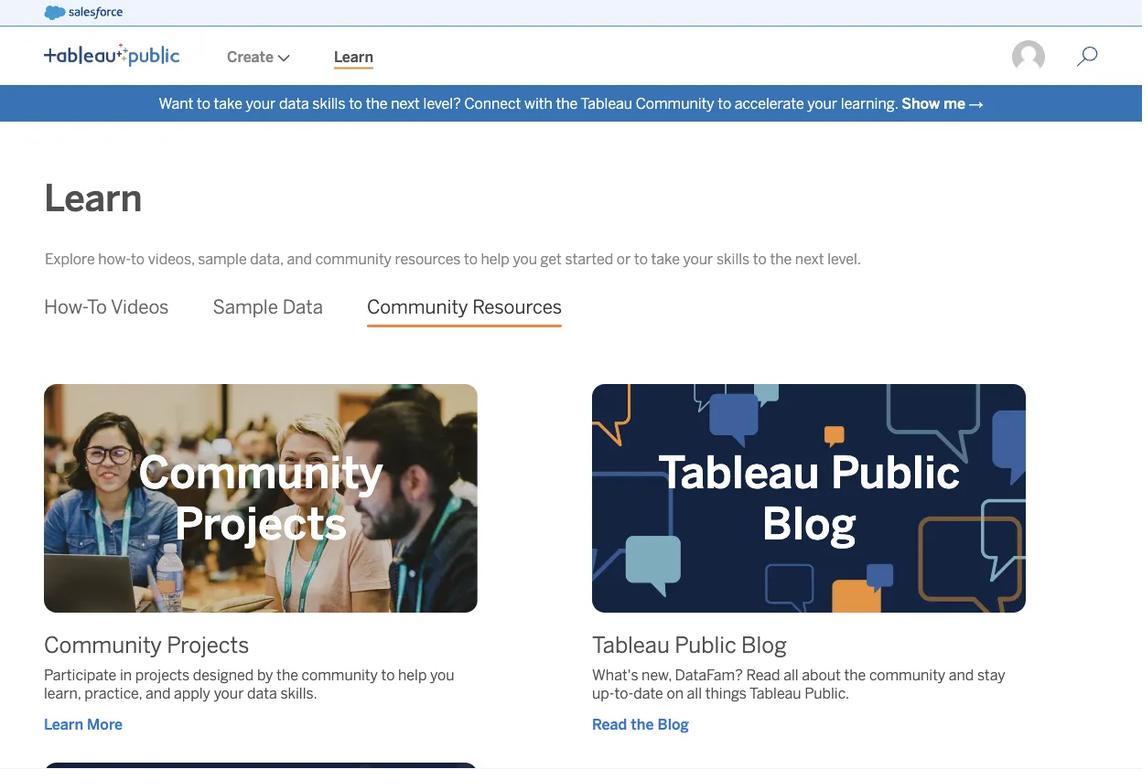 Task type: describe. For each thing, give the bounding box(es) containing it.
projects
[[135, 667, 190, 684]]

community up data
[[315, 250, 392, 268]]

practice,
[[84, 685, 142, 702]]

resources
[[395, 250, 461, 268]]

blog for tableau public blog
[[762, 498, 856, 551]]

how-to videos
[[44, 296, 169, 319]]

1 vertical spatial learn
[[44, 177, 142, 221]]

apply
[[174, 685, 211, 702]]

stay
[[977, 667, 1006, 684]]

create button
[[205, 28, 312, 85]]

on
[[667, 685, 684, 702]]

community for community projects participate in projects designed by the community to help you learn, practice, and apply your data skills.
[[44, 633, 162, 659]]

new,
[[642, 667, 672, 684]]

community for community projects
[[138, 447, 383, 500]]

your inside community projects participate in projects designed by the community to help you learn, practice, and apply your data skills.
[[214, 685, 244, 702]]

show
[[902, 95, 940, 112]]

sample
[[198, 250, 247, 268]]

1 community projects link from the top
[[44, 384, 478, 613]]

learn inside "link"
[[334, 48, 373, 65]]

public for tableau public blog what's new, datafam? read all about the community and stay up-to-date on all things tableau public.
[[675, 633, 736, 659]]

how-to videos link
[[44, 283, 169, 333]]

date
[[634, 685, 663, 702]]

0 vertical spatial take
[[214, 95, 242, 112]]

community resources link
[[367, 283, 562, 333]]

you for how-
[[513, 250, 537, 268]]

the down the date
[[631, 716, 654, 733]]

to
[[87, 296, 107, 319]]

the left level.
[[770, 250, 792, 268]]

explore
[[45, 250, 95, 268]]

get
[[541, 250, 562, 268]]

community projects participate in projects designed by the community to help you learn, practice, and apply your data skills.
[[44, 633, 454, 702]]

in
[[120, 667, 132, 684]]

tableau public blog what's new, datafam? read all about the community and stay up-to-date on all things tableau public.
[[592, 633, 1006, 702]]

2 vertical spatial learn
[[44, 716, 83, 733]]

tableau public blog
[[658, 447, 960, 551]]

want to take your data skills to the next level? connect with the tableau community to accelerate your learning. show me →
[[159, 95, 983, 112]]

learn more
[[44, 716, 123, 733]]

read inside tableau public blog what's new, datafam? read all about the community and stay up-to-date on all things tableau public.
[[746, 667, 780, 684]]

how-
[[44, 296, 87, 319]]

your right or
[[683, 250, 713, 268]]

1 horizontal spatial data
[[279, 95, 309, 112]]

me
[[944, 95, 966, 112]]

salesforce logo image
[[44, 5, 122, 20]]

the inside tableau public blog what's new, datafam? read all about the community and stay up-to-date on all things tableau public.
[[844, 667, 866, 684]]

help for how-
[[481, 250, 510, 268]]

learn,
[[44, 685, 81, 702]]

community inside community projects participate in projects designed by the community to help you learn, practice, and apply your data skills.
[[302, 667, 378, 684]]

to inside community projects participate in projects designed by the community to help you learn, practice, and apply your data skills.
[[381, 667, 395, 684]]

0 horizontal spatial skills
[[312, 95, 346, 112]]

data
[[283, 296, 323, 319]]

community projects
[[138, 447, 383, 551]]

1 horizontal spatial take
[[651, 250, 680, 268]]

to-
[[615, 685, 634, 702]]

skills.
[[280, 685, 317, 702]]

and inside community projects participate in projects designed by the community to help you learn, practice, and apply your data skills.
[[145, 685, 171, 702]]

public.
[[805, 685, 849, 702]]

videos,
[[148, 250, 195, 268]]

0 horizontal spatial next
[[391, 95, 420, 112]]

the down learn "link"
[[366, 95, 388, 112]]

sample data link
[[213, 283, 323, 333]]



Task type: locate. For each thing, give the bounding box(es) containing it.
0 vertical spatial help
[[481, 250, 510, 268]]

level.
[[828, 250, 861, 268]]

next left the level? on the left
[[391, 95, 420, 112]]

explore how-to videos, sample data, and community resources to help you get started or to take your skills to the next level.
[[45, 250, 861, 268]]

about
[[802, 667, 841, 684]]

1 vertical spatial community projects link
[[44, 633, 249, 659]]

create
[[227, 48, 274, 65]]

0 vertical spatial all
[[784, 667, 799, 684]]

1 vertical spatial take
[[651, 250, 680, 268]]

read
[[746, 667, 780, 684], [592, 716, 627, 733]]

community
[[636, 95, 714, 112], [367, 296, 468, 319], [138, 447, 383, 500], [44, 633, 162, 659]]

and
[[287, 250, 312, 268], [949, 667, 974, 684], [145, 685, 171, 702]]

0 vertical spatial read
[[746, 667, 780, 684]]

public inside tableau public blog
[[831, 447, 960, 500]]

sample data
[[213, 296, 323, 319]]

2 community projects link from the top
[[44, 633, 249, 659]]

blog
[[762, 498, 856, 551], [741, 633, 787, 659], [658, 716, 689, 733]]

skills
[[312, 95, 346, 112], [717, 250, 750, 268]]

resources
[[472, 296, 562, 319]]

datafam?
[[675, 667, 743, 684]]

1 horizontal spatial and
[[287, 250, 312, 268]]

1 horizontal spatial help
[[481, 250, 510, 268]]

0 vertical spatial you
[[513, 250, 537, 268]]

connect
[[464, 95, 521, 112]]

0 vertical spatial blog
[[762, 498, 856, 551]]

tableau
[[581, 95, 632, 112], [658, 447, 820, 500], [592, 633, 670, 659], [750, 685, 801, 702]]

2 vertical spatial blog
[[658, 716, 689, 733]]

0 horizontal spatial data
[[247, 685, 277, 702]]

help inside community projects participate in projects designed by the community to help you learn, practice, and apply your data skills.
[[398, 667, 427, 684]]

1 vertical spatial skills
[[717, 250, 750, 268]]

logo image
[[44, 43, 179, 67]]

data inside community projects participate in projects designed by the community to help you learn, practice, and apply your data skills.
[[247, 685, 277, 702]]

you
[[513, 250, 537, 268], [430, 667, 454, 684]]

data down "by"
[[247, 685, 277, 702]]

tableau public blog link
[[592, 384, 1026, 613], [592, 633, 787, 659]]

1 vertical spatial and
[[949, 667, 974, 684]]

0 horizontal spatial read
[[592, 716, 627, 733]]

to
[[197, 95, 210, 112], [349, 95, 363, 112], [718, 95, 731, 112], [131, 250, 145, 268], [464, 250, 478, 268], [634, 250, 648, 268], [753, 250, 767, 268], [381, 667, 395, 684]]

and right data,
[[287, 250, 312, 268]]

read the blog
[[592, 716, 689, 733]]

all right the on at bottom
[[687, 685, 702, 702]]

by
[[257, 667, 273, 684]]

1 horizontal spatial next
[[795, 250, 824, 268]]

1 horizontal spatial public
[[831, 447, 960, 500]]

what's new, datafam? read all about the community and stay up-to-date on all things tableau public. image
[[592, 384, 1026, 613]]

1 vertical spatial tableau public blog link
[[592, 633, 787, 659]]

all left about
[[784, 667, 799, 684]]

projects for community projects
[[174, 498, 347, 551]]

public
[[831, 447, 960, 500], [675, 633, 736, 659]]

projects
[[174, 498, 347, 551], [167, 633, 249, 659]]

1 horizontal spatial skills
[[717, 250, 750, 268]]

community inside tableau public blog what's new, datafam? read all about the community and stay up-to-date on all things tableau public.
[[869, 667, 946, 684]]

blog inside tableau public blog
[[762, 498, 856, 551]]

up-
[[592, 685, 615, 702]]

what's
[[592, 667, 638, 684]]

read the blog link
[[592, 714, 1026, 736]]

participate in projects designed by the community to help you learn, practice, and apply your data skills. image
[[44, 384, 478, 613]]

blog for tableau public blog what's new, datafam? read all about the community and stay up-to-date on all things tableau public.
[[741, 633, 787, 659]]

help for projects
[[398, 667, 427, 684]]

read down up- in the bottom right of the page
[[592, 716, 627, 733]]

learn link
[[312, 28, 395, 85]]

participate
[[44, 667, 117, 684]]

0 vertical spatial learn
[[334, 48, 373, 65]]

with
[[524, 95, 553, 112]]

want
[[159, 95, 193, 112]]

1 horizontal spatial all
[[784, 667, 799, 684]]

videos
[[111, 296, 169, 319]]

1 vertical spatial read
[[592, 716, 627, 733]]

0 vertical spatial tableau public blog link
[[592, 384, 1026, 613]]

and left stay
[[949, 667, 974, 684]]

1 horizontal spatial read
[[746, 667, 780, 684]]

learn more link
[[44, 714, 478, 736]]

1 vertical spatial you
[[430, 667, 454, 684]]

2 horizontal spatial and
[[949, 667, 974, 684]]

community
[[315, 250, 392, 268], [302, 667, 378, 684], [869, 667, 946, 684]]

→
[[969, 95, 983, 112]]

0 vertical spatial skills
[[312, 95, 346, 112]]

0 horizontal spatial help
[[398, 667, 427, 684]]

community left stay
[[869, 667, 946, 684]]

community inside community projects participate in projects designed by the community to help you learn, practice, and apply your data skills.
[[44, 633, 162, 659]]

the up skills.
[[276, 667, 298, 684]]

1 vertical spatial data
[[247, 685, 277, 702]]

the inside community projects participate in projects designed by the community to help you learn, practice, and apply your data skills.
[[276, 667, 298, 684]]

1 vertical spatial all
[[687, 685, 702, 702]]

0 horizontal spatial and
[[145, 685, 171, 702]]

show me link
[[902, 95, 966, 112]]

projects for community projects participate in projects designed by the community to help you learn, practice, and apply your data skills.
[[167, 633, 249, 659]]

the up public.
[[844, 667, 866, 684]]

started
[[565, 250, 613, 268]]

your
[[246, 95, 276, 112], [808, 95, 838, 112], [683, 250, 713, 268], [214, 685, 244, 702]]

level?
[[423, 95, 461, 112]]

0 horizontal spatial public
[[675, 633, 736, 659]]

0 vertical spatial and
[[287, 250, 312, 268]]

your left learning. in the right of the page
[[808, 95, 838, 112]]

community for community resources
[[367, 296, 468, 319]]

2 vertical spatial and
[[145, 685, 171, 702]]

designed
[[193, 667, 254, 684]]

1 vertical spatial help
[[398, 667, 427, 684]]

1 vertical spatial projects
[[167, 633, 249, 659]]

next left level.
[[795, 250, 824, 268]]

0 vertical spatial public
[[831, 447, 960, 500]]

and down projects
[[145, 685, 171, 702]]

projects inside community projects participate in projects designed by the community to help you learn, practice, and apply your data skills.
[[167, 633, 249, 659]]

0 horizontal spatial all
[[687, 685, 702, 702]]

2 tableau public blog link from the top
[[592, 633, 787, 659]]

you for projects
[[430, 667, 454, 684]]

or
[[617, 250, 631, 268]]

take right or
[[651, 250, 680, 268]]

take
[[214, 95, 242, 112], [651, 250, 680, 268]]

community resources
[[367, 296, 562, 319]]

1 horizontal spatial you
[[513, 250, 537, 268]]

things
[[705, 685, 747, 702]]

take down create
[[214, 95, 242, 112]]

0 vertical spatial data
[[279, 95, 309, 112]]

data
[[279, 95, 309, 112], [247, 685, 277, 702]]

how-
[[98, 250, 131, 268]]

help
[[481, 250, 510, 268], [398, 667, 427, 684]]

sample
[[213, 296, 278, 319]]

0 vertical spatial next
[[391, 95, 420, 112]]

0 vertical spatial community projects link
[[44, 384, 478, 613]]

projects inside community projects
[[174, 498, 347, 551]]

blog for read the blog
[[658, 716, 689, 733]]

and inside tableau public blog what's new, datafam? read all about the community and stay up-to-date on all things tableau public.
[[949, 667, 974, 684]]

0 horizontal spatial take
[[214, 95, 242, 112]]

data down create dropdown button
[[279, 95, 309, 112]]

0 vertical spatial projects
[[174, 498, 347, 551]]

tara.schultz image
[[1010, 38, 1047, 75]]

find answers to your tableau questions and connect with the community to learn and collaborate with others. image
[[44, 763, 478, 770]]

next
[[391, 95, 420, 112], [795, 250, 824, 268]]

more
[[87, 716, 123, 733]]

learning.
[[841, 95, 898, 112]]

1 vertical spatial blog
[[741, 633, 787, 659]]

data,
[[250, 250, 284, 268]]

the
[[366, 95, 388, 112], [556, 95, 578, 112], [770, 250, 792, 268], [276, 667, 298, 684], [844, 667, 866, 684], [631, 716, 654, 733]]

0 horizontal spatial you
[[430, 667, 454, 684]]

public inside tableau public blog what's new, datafam? read all about the community and stay up-to-date on all things tableau public.
[[675, 633, 736, 659]]

1 vertical spatial public
[[675, 633, 736, 659]]

all
[[784, 667, 799, 684], [687, 685, 702, 702]]

read up 'things'
[[746, 667, 780, 684]]

your down create dropdown button
[[246, 95, 276, 112]]

1 vertical spatial next
[[795, 250, 824, 268]]

blog inside tableau public blog what's new, datafam? read all about the community and stay up-to-date on all things tableau public.
[[741, 633, 787, 659]]

the right with
[[556, 95, 578, 112]]

your down designed
[[214, 685, 244, 702]]

public for tableau public blog
[[831, 447, 960, 500]]

go to search image
[[1054, 46, 1120, 68]]

accelerate
[[735, 95, 804, 112]]

tableau inside tableau public blog
[[658, 447, 820, 500]]

1 tableau public blog link from the top
[[592, 384, 1026, 613]]

community up skills.
[[302, 667, 378, 684]]

you inside community projects participate in projects designed by the community to help you learn, practice, and apply your data skills.
[[430, 667, 454, 684]]

community projects link
[[44, 384, 478, 613], [44, 633, 249, 659]]

learn
[[334, 48, 373, 65], [44, 177, 142, 221], [44, 716, 83, 733]]



Task type: vqa. For each thing, say whether or not it's contained in the screenshot.
take
yes



